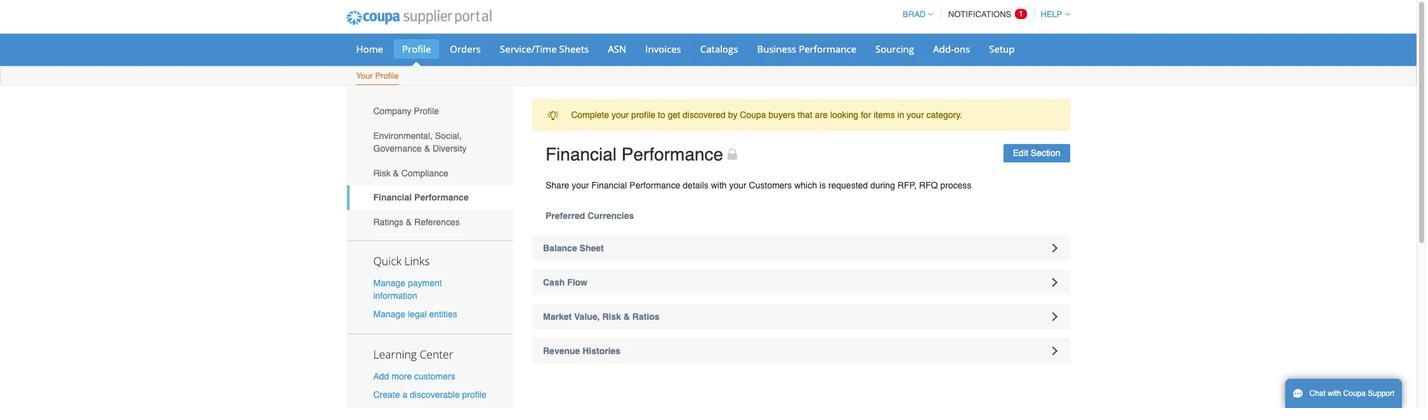 Task type: vqa. For each thing, say whether or not it's contained in the screenshot.
legal
yes



Task type: locate. For each thing, give the bounding box(es) containing it.
0 vertical spatial coupa
[[740, 110, 766, 120]]

get
[[668, 110, 680, 120]]

asn link
[[600, 39, 635, 58]]

0 horizontal spatial risk
[[373, 168, 391, 178]]

invoices link
[[637, 39, 690, 58]]

0 vertical spatial financial
[[546, 144, 617, 165]]

performance up details
[[622, 144, 724, 165]]

home link
[[348, 39, 392, 58]]

1 horizontal spatial risk
[[602, 312, 621, 322]]

financial up ratings
[[373, 192, 412, 203]]

coupa supplier portal image
[[337, 2, 501, 34]]

1 vertical spatial profile
[[375, 71, 399, 81]]

0 horizontal spatial financial performance
[[373, 192, 469, 203]]

performance
[[799, 43, 857, 55], [622, 144, 724, 165], [630, 180, 681, 190], [414, 192, 469, 203]]

profile right "discoverable"
[[462, 390, 487, 400]]

notifications 1
[[949, 9, 1024, 19]]

preferred currencies
[[546, 211, 634, 221]]

risk inside dropdown button
[[602, 312, 621, 322]]

&
[[424, 143, 430, 154], [393, 168, 399, 178], [406, 217, 412, 227], [624, 312, 630, 322]]

risk & compliance link
[[347, 161, 513, 185]]

quick links
[[373, 253, 430, 268]]

your profile link
[[356, 69, 399, 85]]

business performance link
[[749, 39, 865, 58]]

& inside "ratings & references" link
[[406, 217, 412, 227]]

complete your profile to get discovered by coupa buyers that are looking for items in your category. alert
[[532, 99, 1070, 131]]

sourcing
[[876, 43, 914, 55]]

create a discoverable profile
[[373, 390, 487, 400]]

risk down governance
[[373, 168, 391, 178]]

1 vertical spatial risk
[[602, 312, 621, 322]]

notifications
[[949, 10, 1012, 19]]

1 horizontal spatial coupa
[[1344, 389, 1366, 398]]

revenue
[[543, 346, 580, 356]]

business performance
[[757, 43, 857, 55]]

profile left to
[[631, 110, 656, 120]]

& right ratings
[[406, 217, 412, 227]]

your
[[612, 110, 629, 120], [907, 110, 924, 120], [572, 180, 589, 190], [729, 180, 747, 190]]

profile
[[631, 110, 656, 120], [462, 390, 487, 400]]

manage up information
[[373, 278, 406, 288]]

your right complete
[[612, 110, 629, 120]]

balance sheet button
[[532, 235, 1070, 261]]

rfq
[[919, 180, 938, 190]]

1 vertical spatial manage
[[373, 309, 406, 319]]

1 manage from the top
[[373, 278, 406, 288]]

manage down information
[[373, 309, 406, 319]]

catalogs link
[[692, 39, 747, 58]]

category.
[[927, 110, 963, 120]]

financial performance down the compliance
[[373, 192, 469, 203]]

0 vertical spatial profile
[[402, 43, 431, 55]]

brad link
[[897, 10, 934, 19]]

add
[[373, 371, 389, 381]]

financial up the share
[[546, 144, 617, 165]]

manage legal entities link
[[373, 309, 457, 319]]

1 horizontal spatial with
[[1328, 389, 1342, 398]]

your right the share
[[572, 180, 589, 190]]

add more customers link
[[373, 371, 455, 381]]

quick
[[373, 253, 402, 268]]

with right chat
[[1328, 389, 1342, 398]]

& inside environmental, social, governance & diversity
[[424, 143, 430, 154]]

navigation
[[897, 2, 1070, 27]]

profile down coupa supplier portal image
[[402, 43, 431, 55]]

setup link
[[981, 39, 1023, 58]]

chat with coupa support button
[[1286, 379, 1403, 408]]

manage inside manage payment information
[[373, 278, 406, 288]]

& inside market value, risk & ratios dropdown button
[[624, 312, 630, 322]]

that
[[798, 110, 813, 120]]

to
[[658, 110, 666, 120]]

complete
[[571, 110, 609, 120]]

your left customers
[[729, 180, 747, 190]]

links
[[405, 253, 430, 268]]

profile inside alert
[[631, 110, 656, 120]]

chat with coupa support
[[1310, 389, 1395, 398]]

diversity
[[433, 143, 467, 154]]

company profile link
[[347, 99, 513, 124]]

0 vertical spatial profile
[[631, 110, 656, 120]]

financial performance
[[546, 144, 724, 165], [373, 192, 469, 203]]

0 vertical spatial risk
[[373, 168, 391, 178]]

create a discoverable profile link
[[373, 390, 487, 400]]

compliance
[[402, 168, 449, 178]]

1 horizontal spatial profile
[[631, 110, 656, 120]]

financial inside financial performance link
[[373, 192, 412, 203]]

legal
[[408, 309, 427, 319]]

1
[[1019, 9, 1024, 18]]

add-ons link
[[925, 39, 979, 58]]

customers
[[749, 180, 792, 190]]

2 vertical spatial profile
[[414, 106, 439, 116]]

financial performance down to
[[546, 144, 724, 165]]

financial up currencies
[[592, 180, 627, 190]]

& inside risk & compliance link
[[393, 168, 399, 178]]

more
[[392, 371, 412, 381]]

risk right 'value,'
[[602, 312, 621, 322]]

share
[[546, 180, 569, 190]]

2 vertical spatial financial
[[373, 192, 412, 203]]

& down governance
[[393, 168, 399, 178]]

profile up environmental, social, governance & diversity link
[[414, 106, 439, 116]]

manage payment information
[[373, 278, 442, 301]]

& left ratios
[[624, 312, 630, 322]]

your right in
[[907, 110, 924, 120]]

0 vertical spatial manage
[[373, 278, 406, 288]]

0 horizontal spatial coupa
[[740, 110, 766, 120]]

navigation containing notifications 1
[[897, 2, 1070, 27]]

currencies
[[588, 211, 634, 221]]

2 manage from the top
[[373, 309, 406, 319]]

business
[[757, 43, 797, 55]]

orders link
[[442, 39, 489, 58]]

1 horizontal spatial financial performance
[[546, 144, 724, 165]]

coupa right by
[[740, 110, 766, 120]]

a
[[403, 390, 408, 400]]

& left diversity on the left top of the page
[[424, 143, 430, 154]]

revenue histories
[[543, 346, 621, 356]]

requested
[[829, 180, 868, 190]]

financial
[[546, 144, 617, 165], [592, 180, 627, 190], [373, 192, 412, 203]]

coupa left support
[[1344, 389, 1366, 398]]

1 vertical spatial coupa
[[1344, 389, 1366, 398]]

company profile
[[373, 106, 439, 116]]

0 horizontal spatial profile
[[462, 390, 487, 400]]

profile right your at the top of page
[[375, 71, 399, 81]]

profile link
[[394, 39, 439, 58]]

risk
[[373, 168, 391, 178], [602, 312, 621, 322]]

with right details
[[711, 180, 727, 190]]

in
[[898, 110, 905, 120]]

value,
[[574, 312, 600, 322]]

learning
[[373, 346, 417, 362]]

service/time sheets
[[500, 43, 589, 55]]

0 horizontal spatial with
[[711, 180, 727, 190]]

1 vertical spatial financial
[[592, 180, 627, 190]]

1 vertical spatial with
[[1328, 389, 1342, 398]]

manage for manage payment information
[[373, 278, 406, 288]]

asn
[[608, 43, 627, 55]]

details
[[683, 180, 709, 190]]

manage
[[373, 278, 406, 288], [373, 309, 406, 319]]

items
[[874, 110, 895, 120]]

0 vertical spatial financial performance
[[546, 144, 724, 165]]



Task type: describe. For each thing, give the bounding box(es) containing it.
manage legal entities
[[373, 309, 457, 319]]

catalogs
[[700, 43, 738, 55]]

during
[[871, 180, 895, 190]]

add-ons
[[934, 43, 970, 55]]

buyers
[[769, 110, 795, 120]]

market
[[543, 312, 572, 322]]

environmental,
[[373, 131, 433, 141]]

environmental, social, governance & diversity
[[373, 131, 467, 154]]

cash flow button
[[532, 270, 1070, 295]]

0 vertical spatial with
[[711, 180, 727, 190]]

are
[[815, 110, 828, 120]]

governance
[[373, 143, 422, 154]]

revenue histories heading
[[532, 338, 1070, 364]]

orders
[[450, 43, 481, 55]]

brad
[[903, 10, 926, 19]]

manage payment information link
[[373, 278, 442, 301]]

cash flow
[[543, 277, 588, 287]]

payment
[[408, 278, 442, 288]]

profile for your profile
[[375, 71, 399, 81]]

discoverable
[[410, 390, 460, 400]]

risk & compliance
[[373, 168, 449, 178]]

edit section
[[1013, 148, 1061, 158]]

cash flow heading
[[532, 270, 1070, 295]]

complete your profile to get discovered by coupa buyers that are looking for items in your category.
[[571, 110, 963, 120]]

edit section link
[[1004, 144, 1070, 162]]

home
[[356, 43, 383, 55]]

process
[[941, 180, 972, 190]]

market value, risk & ratios heading
[[532, 304, 1070, 329]]

ratings
[[373, 217, 404, 227]]

balance sheet heading
[[532, 235, 1070, 261]]

entities
[[429, 309, 457, 319]]

rfp,
[[898, 180, 917, 190]]

is
[[820, 180, 826, 190]]

invoices
[[646, 43, 681, 55]]

with inside button
[[1328, 389, 1342, 398]]

service/time
[[500, 43, 557, 55]]

service/time sheets link
[[492, 39, 597, 58]]

setup
[[989, 43, 1015, 55]]

for
[[861, 110, 871, 120]]

company
[[373, 106, 411, 116]]

market value, risk & ratios
[[543, 312, 660, 322]]

1 vertical spatial financial performance
[[373, 192, 469, 203]]

performance right the business
[[799, 43, 857, 55]]

learning center
[[373, 346, 453, 362]]

ratings & references link
[[347, 210, 513, 234]]

histories
[[583, 346, 621, 356]]

which
[[795, 180, 817, 190]]

coupa inside complete your profile to get discovered by coupa buyers that are looking for items in your category. alert
[[740, 110, 766, 120]]

flow
[[567, 277, 588, 287]]

revenue histories button
[[532, 338, 1070, 364]]

social,
[[435, 131, 462, 141]]

ratios
[[633, 312, 660, 322]]

sourcing link
[[868, 39, 923, 58]]

market value, risk & ratios button
[[532, 304, 1070, 329]]

ons
[[954, 43, 970, 55]]

edit
[[1013, 148, 1029, 158]]

ratings & references
[[373, 217, 460, 227]]

looking
[[830, 110, 859, 120]]

1 vertical spatial profile
[[462, 390, 487, 400]]

preferred
[[546, 211, 585, 221]]

information
[[373, 290, 417, 301]]

your profile
[[356, 71, 399, 81]]

balance
[[543, 243, 577, 253]]

manage for manage legal entities
[[373, 309, 406, 319]]

coupa inside chat with coupa support button
[[1344, 389, 1366, 398]]

sheet
[[580, 243, 604, 253]]

your
[[356, 71, 373, 81]]

help
[[1041, 10, 1063, 19]]

environmental, social, governance & diversity link
[[347, 124, 513, 161]]

add-
[[934, 43, 954, 55]]

share your financial performance details with your customers which is requested during rfp, rfq process
[[546, 180, 972, 190]]

support
[[1368, 389, 1395, 398]]

center
[[420, 346, 453, 362]]

performance left details
[[630, 180, 681, 190]]

by
[[728, 110, 738, 120]]

performance up references
[[414, 192, 469, 203]]

discovered
[[683, 110, 726, 120]]

cash
[[543, 277, 565, 287]]

profile for company profile
[[414, 106, 439, 116]]



